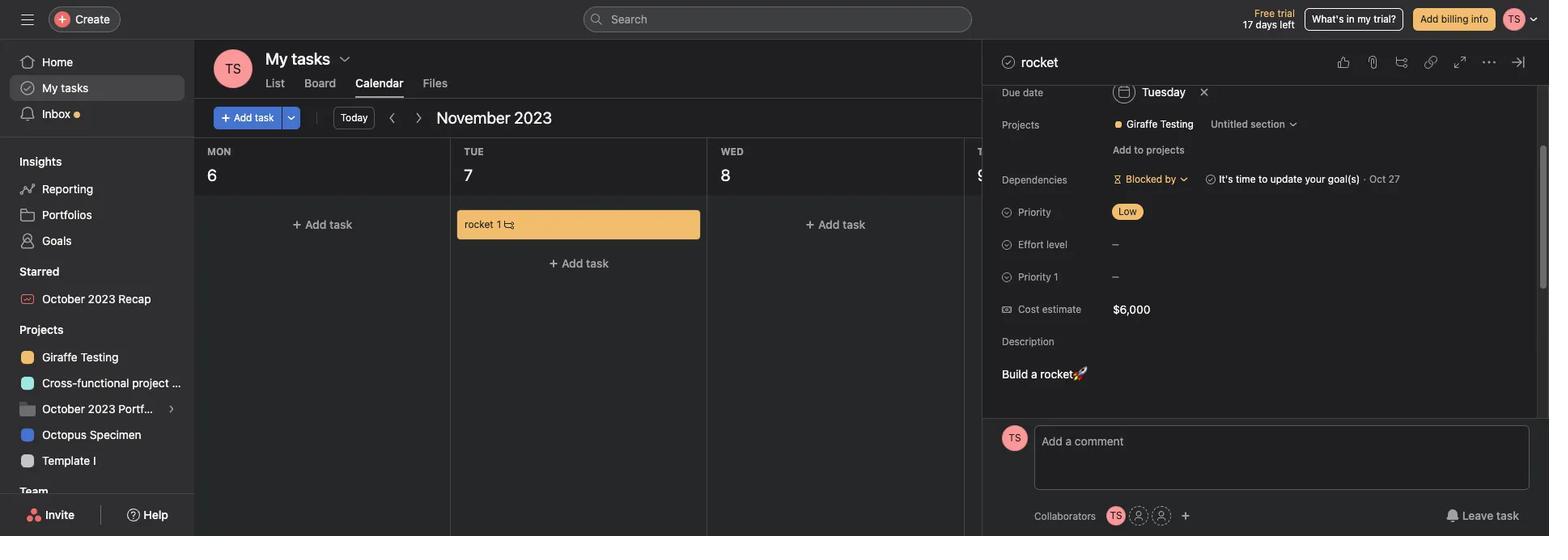Task type: vqa. For each thing, say whether or not it's contained in the screenshot.
Monday button
no



Task type: describe. For each thing, give the bounding box(es) containing it.
tasks
[[61, 81, 89, 95]]

portfolios
[[42, 208, 92, 222]]

giraffe testing inside projects element
[[42, 351, 119, 364]]

calendar link
[[356, 76, 404, 98]]

build
[[1002, 368, 1028, 381]]

untitled section
[[1211, 118, 1286, 130]]

tuesday
[[1142, 85, 1186, 99]]

add inside button
[[1113, 144, 1132, 156]]

goals
[[42, 234, 72, 248]]

cost estimate
[[1019, 304, 1082, 316]]

tuesday button
[[1106, 78, 1193, 107]]

project
[[132, 376, 169, 390]]

invite button
[[15, 501, 85, 530]]

rocket inside dialog
[[1022, 55, 1059, 70]]

october 2023 portfolio link
[[10, 397, 185, 423]]

starred element
[[0, 257, 194, 316]]

full screen image
[[1454, 56, 1467, 69]]

tue 7
[[464, 146, 484, 185]]

your
[[1306, 173, 1326, 185]]

portfolio
[[118, 402, 163, 416]]

portfolios link
[[10, 202, 185, 228]]

low button
[[1106, 201, 1203, 223]]

giraffe inside rocket dialog
[[1127, 118, 1158, 130]]

projects element
[[0, 316, 194, 478]]

more actions for this task image
[[1483, 56, 1496, 69]]

section
[[1251, 118, 1286, 130]]

thu
[[978, 146, 999, 158]]

list
[[266, 76, 285, 90]]

description
[[1002, 336, 1055, 348]]

mon
[[207, 146, 231, 158]]

2 horizontal spatial ts button
[[1107, 507, 1126, 526]]

Completed checkbox
[[999, 53, 1019, 72]]

low
[[1119, 206, 1137, 218]]

ts for ts button to the middle
[[1009, 432, 1021, 444]]

add inside button
[[1421, 13, 1439, 25]]

update
[[1271, 173, 1303, 185]]

what's in my trial? button
[[1305, 8, 1404, 31]]

invite
[[45, 508, 75, 522]]

more actions image
[[286, 113, 296, 123]]

2023 for october 2023 recap
[[88, 292, 115, 306]]

cost
[[1019, 304, 1040, 316]]

trial?
[[1374, 13, 1397, 25]]

clear due date image
[[1200, 87, 1210, 97]]

priority for priority 1
[[1019, 271, 1051, 283]]

projects inside "dropdown button"
[[19, 323, 63, 337]]

my
[[1358, 13, 1371, 25]]

projects
[[1147, 144, 1185, 156]]

due
[[1002, 87, 1021, 99]]

specimen
[[90, 428, 141, 442]]

november
[[437, 108, 510, 127]]

cross-functional project plan
[[42, 376, 194, 390]]

wed
[[721, 146, 744, 158]]

see details, october 2023 portfolio image
[[167, 405, 177, 415]]

effort
[[1019, 239, 1044, 251]]

leave task button
[[1436, 502, 1530, 531]]

date
[[1023, 87, 1044, 99]]

my tasks
[[266, 49, 330, 68]]

template
[[42, 454, 90, 468]]

it's
[[1219, 173, 1234, 185]]

my tasks link
[[10, 75, 185, 101]]

completed image
[[999, 53, 1019, 72]]

today button
[[333, 107, 375, 130]]

board
[[304, 76, 336, 90]]

october 2023 portfolio
[[42, 402, 163, 416]]

i
[[93, 454, 96, 468]]

8
[[721, 166, 731, 185]]

17
[[1243, 19, 1254, 31]]

plan
[[172, 376, 194, 390]]

functional
[[77, 376, 129, 390]]

home
[[42, 55, 73, 69]]

search button
[[584, 6, 972, 32]]

recap
[[118, 292, 151, 306]]

goals link
[[10, 228, 185, 254]]

trial
[[1278, 7, 1295, 19]]

add or remove collaborators image
[[1181, 512, 1191, 521]]

calendar
[[356, 76, 404, 90]]

giraffe testing link inside rocket dialog
[[1108, 117, 1201, 133]]

starred
[[19, 265, 59, 279]]

0 horizontal spatial ts button
[[214, 49, 253, 88]]

inbox link
[[10, 101, 185, 127]]

by
[[1166, 173, 1177, 185]]

dependencies
[[1002, 174, 1068, 186]]

what's in my trial?
[[1312, 13, 1397, 25]]

1 vertical spatial to
[[1259, 173, 1268, 185]]

free trial 17 days left
[[1243, 7, 1295, 31]]

projects button
[[0, 322, 63, 338]]

octopus specimen
[[42, 428, 141, 442]]

rocket dialog
[[983, 0, 1550, 537]]

insights button
[[0, 154, 62, 170]]

create
[[75, 12, 110, 26]]

list link
[[266, 76, 285, 98]]

sun 12
[[1521, 146, 1542, 185]]

free
[[1255, 7, 1275, 19]]

— button
[[1106, 233, 1203, 256]]

tue
[[464, 146, 484, 158]]

help
[[144, 508, 168, 522]]



Task type: locate. For each thing, give the bounding box(es) containing it.
1 — from the top
[[1112, 240, 1120, 249]]

add subtask image
[[1396, 56, 1409, 69]]

giraffe inside projects element
[[42, 351, 78, 364]]

thu 9
[[978, 146, 999, 185]]

0 vertical spatial ts button
[[214, 49, 253, 88]]

— button
[[1106, 266, 1203, 288]]

add task
[[234, 112, 274, 124], [305, 218, 352, 232], [819, 218, 866, 232], [1076, 218, 1123, 232], [562, 257, 609, 270]]

1 vertical spatial giraffe testing link
[[10, 345, 185, 371]]

show options image
[[338, 53, 351, 66]]

1 vertical spatial 1
[[1054, 271, 1059, 283]]

ts for leftmost ts button
[[225, 62, 241, 76]]

0 horizontal spatial testing
[[81, 351, 119, 364]]

0 vertical spatial to
[[1135, 144, 1144, 156]]

2023 for november 2023
[[514, 108, 552, 127]]

giraffe testing link up 'add to projects'
[[1108, 117, 1201, 133]]

2023 for october 2023 portfolio
[[88, 402, 115, 416]]

goal(s)
[[1329, 173, 1361, 185]]

search
[[611, 12, 648, 26]]

giraffe up 'add to projects'
[[1127, 118, 1158, 130]]

november 2023
[[437, 108, 552, 127]]

projects up cross-
[[19, 323, 63, 337]]

info
[[1472, 13, 1489, 25]]

6
[[207, 166, 217, 185]]

— down — dropdown button
[[1112, 272, 1120, 282]]

add to projects button
[[1106, 139, 1192, 162]]

2 priority from the top
[[1019, 271, 1051, 283]]

2 vertical spatial 2023
[[88, 402, 115, 416]]

october 2023 recap link
[[10, 287, 185, 313]]

1 horizontal spatial ts
[[1009, 432, 1021, 444]]

1 priority from the top
[[1019, 206, 1051, 219]]

ts left the 'list'
[[225, 62, 241, 76]]

1 horizontal spatial giraffe
[[1127, 118, 1158, 130]]

0 horizontal spatial ts
[[225, 62, 241, 76]]

october inside starred 'element'
[[42, 292, 85, 306]]

task
[[255, 112, 274, 124], [330, 218, 352, 232], [843, 218, 866, 232], [1100, 218, 1123, 232], [586, 257, 609, 270], [1497, 509, 1520, 523]]

0 likes. click to like this task image
[[1338, 56, 1350, 69]]

1 left leftcount icon
[[497, 219, 502, 231]]

0 vertical spatial 2023
[[514, 108, 552, 127]]

october down 'starred'
[[42, 292, 85, 306]]

my tasks
[[42, 81, 89, 95]]

0 vertical spatial projects
[[1002, 119, 1040, 131]]

leave task
[[1463, 509, 1520, 523]]

what's
[[1312, 13, 1344, 25]]

build a rocket🚀
[[1002, 368, 1088, 381]]

mon 6
[[207, 146, 231, 185]]

level
[[1047, 239, 1068, 251]]

testing inside projects element
[[81, 351, 119, 364]]

rocket left leftcount icon
[[465, 219, 494, 231]]

0 vertical spatial ts
[[225, 62, 241, 76]]

giraffe testing inside rocket dialog
[[1127, 118, 1194, 130]]

add billing info
[[1421, 13, 1489, 25]]

2023 right "november"
[[514, 108, 552, 127]]

october
[[42, 292, 85, 306], [42, 402, 85, 416]]

hide sidebar image
[[21, 13, 34, 26]]

blocked by
[[1126, 173, 1177, 185]]

1 vertical spatial rocket
[[465, 219, 494, 231]]

insights element
[[0, 147, 194, 257]]

2 vertical spatial ts button
[[1107, 507, 1126, 526]]

home link
[[10, 49, 185, 75]]

1 horizontal spatial rocket
[[1022, 55, 1059, 70]]

1 horizontal spatial 1
[[1054, 271, 1059, 283]]

to
[[1135, 144, 1144, 156], [1259, 173, 1268, 185]]

0 vertical spatial giraffe
[[1127, 118, 1158, 130]]

ts button
[[214, 49, 253, 88], [1002, 426, 1028, 452], [1107, 507, 1126, 526]]

1 vertical spatial ts
[[1009, 432, 1021, 444]]

0 vertical spatial giraffe testing link
[[1108, 117, 1201, 133]]

copy task link image
[[1425, 56, 1438, 69]]

0 horizontal spatial rocket
[[465, 219, 494, 231]]

0 horizontal spatial 1
[[497, 219, 502, 231]]

attachments: add a file to this task, rocket image
[[1367, 56, 1380, 69]]

projects
[[1002, 119, 1040, 131], [19, 323, 63, 337]]

task inside button
[[1497, 509, 1520, 523]]

— for effort level
[[1112, 240, 1120, 249]]

rocket up date
[[1022, 55, 1059, 70]]

ts button right collaborators
[[1107, 507, 1126, 526]]

10
[[1235, 166, 1251, 185]]

0 horizontal spatial giraffe
[[42, 351, 78, 364]]

2 vertical spatial ts
[[1110, 510, 1123, 522]]

1 vertical spatial ts button
[[1002, 426, 1028, 452]]

time
[[1236, 173, 1256, 185]]

my
[[42, 81, 58, 95]]

wed 8
[[721, 146, 744, 185]]

ts button down build
[[1002, 426, 1028, 452]]

1 horizontal spatial giraffe testing link
[[1108, 117, 1201, 133]]

it's time to update your goal(s)
[[1219, 173, 1361, 185]]

2 october from the top
[[42, 402, 85, 416]]

giraffe
[[1127, 118, 1158, 130], [42, 351, 78, 364]]

priority down "dependencies"
[[1019, 206, 1051, 219]]

ts
[[225, 62, 241, 76], [1009, 432, 1021, 444], [1110, 510, 1123, 522]]

testing up the projects
[[1161, 118, 1194, 130]]

0 vertical spatial testing
[[1161, 118, 1194, 130]]

1 horizontal spatial projects
[[1002, 119, 1040, 131]]

projects down due date
[[1002, 119, 1040, 131]]

2023 inside starred 'element'
[[88, 292, 115, 306]]

estimate
[[1043, 304, 1082, 316]]

1 vertical spatial projects
[[19, 323, 63, 337]]

2 horizontal spatial ts
[[1110, 510, 1123, 522]]

1 vertical spatial october
[[42, 402, 85, 416]]

october up octopus at the left of page
[[42, 402, 85, 416]]

leave
[[1463, 509, 1494, 523]]

2 — from the top
[[1112, 272, 1120, 282]]

giraffe testing up the projects
[[1127, 118, 1194, 130]]

1 vertical spatial 2023
[[88, 292, 115, 306]]

template i
[[42, 454, 96, 468]]

0 horizontal spatial to
[[1135, 144, 1144, 156]]

Cost estimate text field
[[1106, 295, 1300, 324]]

october for october 2023 recap
[[42, 292, 85, 306]]

2023 left recap
[[88, 292, 115, 306]]

inbox
[[42, 107, 70, 121]]

1 vertical spatial giraffe
[[42, 351, 78, 364]]

1 october from the top
[[42, 292, 85, 306]]

2023 inside projects element
[[88, 402, 115, 416]]

october 2023 recap
[[42, 292, 151, 306]]

close details image
[[1512, 56, 1525, 69]]

create button
[[49, 6, 121, 32]]

9
[[978, 166, 988, 185]]

ts right collaborators
[[1110, 510, 1123, 522]]

team
[[19, 485, 48, 499]]

giraffe testing link
[[1108, 117, 1201, 133], [10, 345, 185, 371]]

to left the projects
[[1135, 144, 1144, 156]]

1 horizontal spatial giraffe testing
[[1127, 118, 1194, 130]]

12
[[1521, 166, 1537, 185]]

due date
[[1002, 87, 1044, 99]]

— down the low
[[1112, 240, 1120, 249]]

testing inside rocket dialog
[[1161, 118, 1194, 130]]

0 vertical spatial —
[[1112, 240, 1120, 249]]

ts for the right ts button
[[1110, 510, 1123, 522]]

1 horizontal spatial ts button
[[1002, 426, 1028, 452]]

octopus specimen link
[[10, 423, 185, 449]]

board link
[[304, 76, 336, 98]]

0 vertical spatial rocket
[[1022, 55, 1059, 70]]

ts button left the 'list'
[[214, 49, 253, 88]]

giraffe testing link up "functional"
[[10, 345, 185, 371]]

today
[[341, 112, 368, 124]]

reporting
[[42, 182, 93, 196]]

collaborators
[[1035, 510, 1096, 523]]

1 down level
[[1054, 271, 1059, 283]]

reporting link
[[10, 177, 185, 202]]

1 horizontal spatial to
[[1259, 173, 1268, 185]]

1 horizontal spatial testing
[[1161, 118, 1194, 130]]

cross-functional project plan link
[[10, 371, 194, 397]]

2023
[[514, 108, 552, 127], [88, 292, 115, 306], [88, 402, 115, 416]]

previous week image
[[387, 112, 400, 125]]

ts down build
[[1009, 432, 1021, 444]]

priority down "effort"
[[1019, 271, 1051, 283]]

octopus
[[42, 428, 87, 442]]

priority 1
[[1019, 271, 1059, 283]]

october inside projects element
[[42, 402, 85, 416]]

files link
[[423, 76, 448, 98]]

1 vertical spatial testing
[[81, 351, 119, 364]]

priority for priority
[[1019, 206, 1051, 219]]

effort level
[[1019, 239, 1068, 251]]

october for october 2023 portfolio
[[42, 402, 85, 416]]

0 vertical spatial october
[[42, 292, 85, 306]]

0 vertical spatial priority
[[1019, 206, 1051, 219]]

testing
[[1161, 118, 1194, 130], [81, 351, 119, 364]]

to right time
[[1259, 173, 1268, 185]]

0 horizontal spatial giraffe testing link
[[10, 345, 185, 371]]

1 vertical spatial giraffe testing
[[42, 351, 119, 364]]

oct 27
[[1370, 173, 1401, 185]]

1 vertical spatial —
[[1112, 272, 1120, 282]]

to inside button
[[1135, 144, 1144, 156]]

next week image
[[412, 112, 425, 125]]

giraffe up cross-
[[42, 351, 78, 364]]

2023 down cross-functional project plan link
[[88, 402, 115, 416]]

—
[[1112, 240, 1120, 249], [1112, 272, 1120, 282]]

add task button
[[214, 107, 281, 130], [201, 211, 444, 240], [714, 211, 957, 240], [971, 211, 1214, 240], [458, 249, 701, 279]]

0 vertical spatial 1
[[497, 219, 502, 231]]

untitled section button
[[1204, 113, 1306, 136]]

testing up "functional"
[[81, 351, 119, 364]]

— for priority 1
[[1112, 272, 1120, 282]]

team button
[[0, 483, 48, 502]]

1 vertical spatial priority
[[1019, 271, 1051, 283]]

rocket🚀
[[1041, 368, 1088, 381]]

global element
[[0, 40, 194, 137]]

1 inside rocket dialog
[[1054, 271, 1059, 283]]

0 vertical spatial giraffe testing
[[1127, 118, 1194, 130]]

billing
[[1442, 13, 1469, 25]]

in
[[1347, 13, 1355, 25]]

insights
[[19, 155, 62, 168]]

giraffe testing up cross-
[[42, 351, 119, 364]]

0 horizontal spatial projects
[[19, 323, 63, 337]]

0 horizontal spatial giraffe testing
[[42, 351, 119, 364]]

sun
[[1521, 146, 1542, 158]]

leftcount image
[[505, 220, 514, 230]]

search list box
[[584, 6, 972, 32]]

— inside popup button
[[1112, 272, 1120, 282]]

projects inside rocket dialog
[[1002, 119, 1040, 131]]

cross-
[[42, 376, 77, 390]]

— inside dropdown button
[[1112, 240, 1120, 249]]



